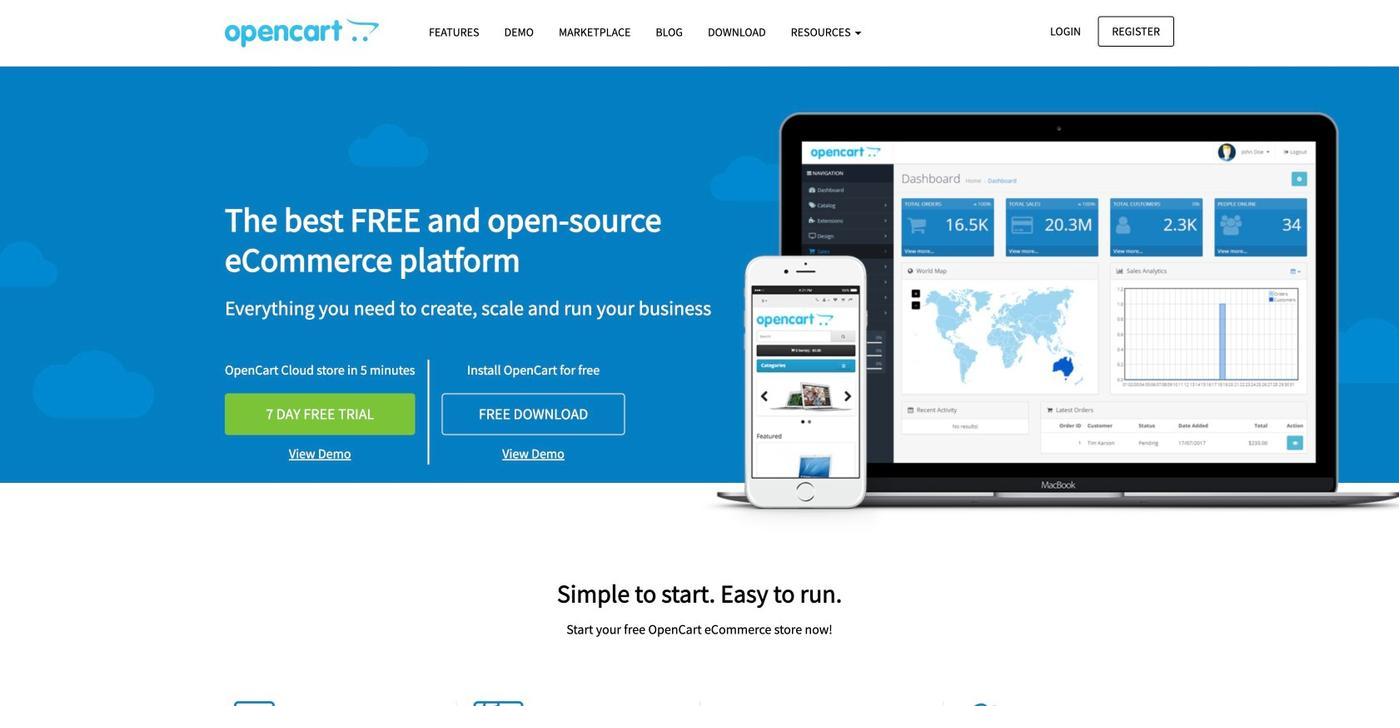 Task type: locate. For each thing, give the bounding box(es) containing it.
opencart - open source shopping cart solution image
[[225, 17, 379, 47]]



Task type: vqa. For each thing, say whether or not it's contained in the screenshot.
OpenCart - Open Source Shopping Cart Solution 'Image'
yes



